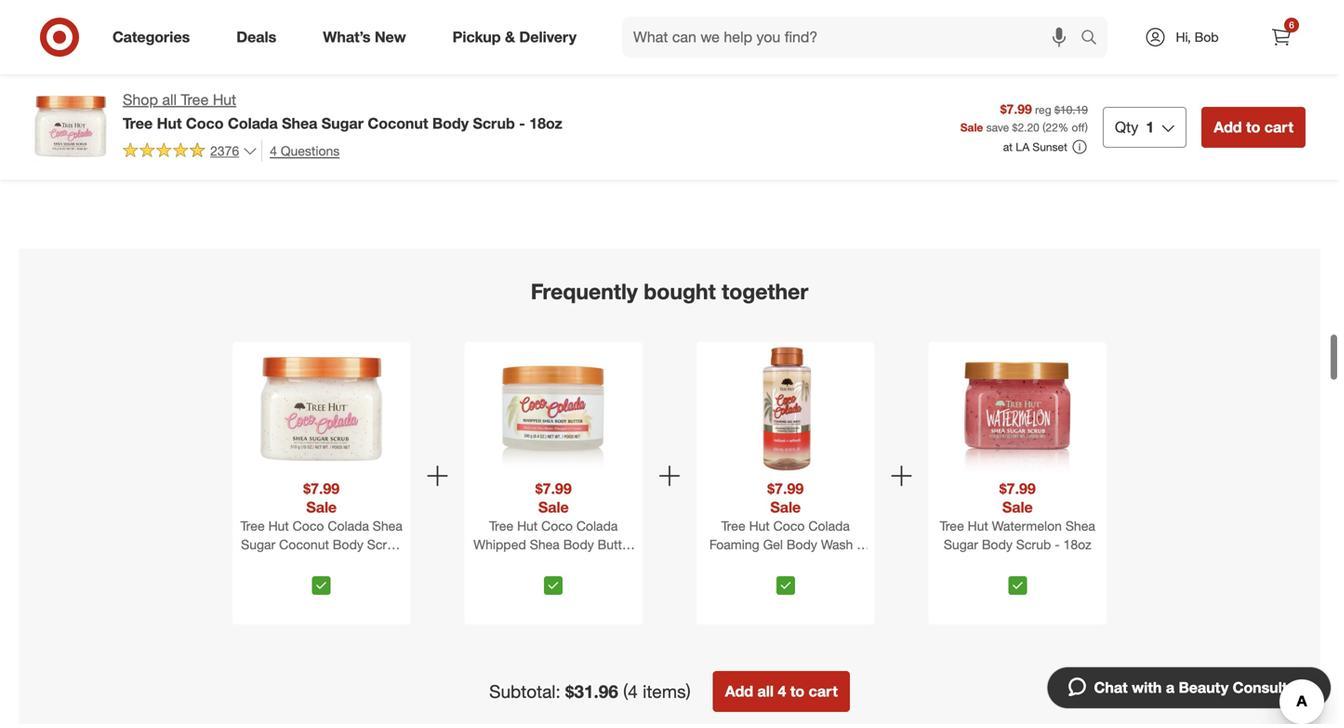 Task type: locate. For each thing, give the bounding box(es) containing it.
1 horizontal spatial all
[[758, 683, 774, 701]]

to inside button
[[791, 683, 805, 701]]

0 horizontal spatial $7.99 link
[[234, 0, 387, 90]]

tree hut coco colada foaming gel body wash - scented - 18 fl oz image
[[723, 346, 849, 472]]

pineapple inside tree hut pineapple shea sugar body scrub - 18oz
[[666, 60, 724, 76]]

0 vertical spatial pineapple
[[666, 60, 724, 76]]

$7.99 sale tree hut coco colada whipped shea body butter shea, coconut & pineapple - 8.4oz
[[474, 480, 634, 590]]

scrub
[[497, 76, 532, 92], [687, 76, 722, 92], [876, 76, 911, 92], [473, 114, 515, 132], [367, 537, 402, 553], [1017, 537, 1052, 553]]

0 horizontal spatial 4
[[270, 143, 277, 159]]

$
[[1013, 120, 1018, 134]]

cart
[[91, 112, 113, 126], [281, 112, 303, 126], [471, 112, 493, 126], [1040, 112, 1062, 126], [1230, 112, 1252, 126], [1265, 118, 1294, 136], [809, 683, 838, 701]]

$10.19 left categories
[[64, 46, 97, 60]]

sale
[[961, 120, 984, 134], [306, 498, 337, 517], [539, 498, 569, 517], [771, 498, 801, 517], [1003, 498, 1033, 517]]

$10.19 up off
[[1055, 103, 1089, 117]]

$10.19 inside '$7.99 reg $10.19 sale save $ 2.20 ( 22 % off )'
[[1055, 103, 1089, 117]]

colada inside $7.99 sale tree hut coco colada foaming gel body wash - scented - 18 fl oz
[[809, 518, 850, 534]]

coco inside $7.99 sale tree hut coco colada shea sugar coconut body scrub - 18oz
[[293, 518, 324, 534]]

$7.99
[[45, 30, 76, 46], [234, 30, 266, 46], [1183, 30, 1215, 46], [1001, 101, 1033, 117], [304, 480, 340, 498], [536, 480, 572, 498], [768, 480, 804, 498], [1000, 480, 1036, 498]]

pineapple inside $7.99 sale tree hut coco colada whipped shea body butter shea, coconut & pineapple - 8.4oz
[[576, 555, 634, 572]]

coconut
[[368, 114, 428, 132], [279, 537, 329, 553], [511, 555, 561, 572]]

2376 link
[[123, 140, 258, 163]]

tree hut shea sugar vanilla & jasmine body scrub - 18oz image
[[1183, 0, 1336, 19]]

None checkbox
[[777, 577, 795, 595], [1009, 577, 1027, 595], [777, 577, 795, 595], [1009, 577, 1027, 595]]

colada inside $7.99 sale tree hut coco colada whipped shea body butter shea, coconut & pineapple - 8.4oz
[[577, 518, 618, 534]]

0 horizontal spatial all
[[162, 91, 177, 109]]

colada inside shop all tree hut tree hut coco colada shea sugar coconut body scrub - 18oz
[[228, 114, 278, 132]]

0 vertical spatial reg
[[45, 46, 61, 60]]

new
[[375, 28, 406, 46]]

None checkbox
[[312, 577, 331, 595], [545, 577, 563, 595], [312, 577, 331, 595], [545, 577, 563, 595]]

body inside tree hut vitamin c shea sugar body scrub - 18oz
[[462, 76, 493, 92]]

hi,
[[1176, 29, 1192, 45]]

& inside $7.99 sale tree hut coco colada whipped shea body butter shea, coconut & pineapple - 8.4oz
[[564, 555, 572, 572]]

items)
[[643, 681, 691, 703]]

reg inside $7.99 reg $10.19
[[45, 46, 61, 60]]

18
[[796, 555, 810, 572]]

shea inside $7.99 sale tree hut coco colada whipped shea body butter shea, coconut & pineapple - 8.4oz
[[530, 537, 560, 553]]

deals
[[237, 28, 277, 46]]

reg
[[45, 46, 61, 60], [1036, 103, 1052, 117]]

sugar inside shop all tree hut tree hut coco colada shea sugar coconut body scrub - 18oz
[[322, 114, 364, 132]]

1 vertical spatial 4
[[778, 683, 787, 701]]

pineapple
[[666, 60, 724, 76], [576, 555, 634, 572]]

- inside shop all tree hut tree hut coco colada shea sugar coconut body scrub - 18oz
[[519, 114, 525, 132]]

tree hut coco colada shea sugar coconut body scrub - 18oz image
[[259, 346, 385, 472]]

sale inside $7.99 sale tree hut coco colada shea sugar coconut body scrub - 18oz
[[306, 498, 337, 517]]

1 horizontal spatial tree hut watermelon shea sugar body scrub - 18oz image
[[955, 346, 1081, 472]]

tree inside tree hut vitamin c shea sugar body scrub - 18oz
[[424, 60, 449, 76]]

together
[[722, 279, 809, 305]]

coco
[[186, 114, 224, 132], [293, 518, 324, 534], [542, 518, 573, 534], [774, 518, 805, 534]]

tree inside tree hut strawberry shea sugar body scrub - 18oz
[[804, 60, 828, 76]]

1 horizontal spatial reg
[[1036, 103, 1052, 117]]

all inside button
[[758, 683, 774, 701]]

0 horizontal spatial &
[[505, 28, 515, 46]]

1 vertical spatial coconut
[[279, 537, 329, 553]]

c
[[523, 60, 532, 76]]

vitamin
[[476, 60, 519, 76]]

scrub inside shop all tree hut tree hut coco colada shea sugar coconut body scrub - 18oz
[[473, 114, 515, 132]]

hut inside $7.99 sale tree hut coco colada shea sugar coconut body scrub - 18oz
[[269, 518, 289, 534]]

coconut inside $7.99 sale tree hut coco colada whipped shea body butter shea, coconut & pineapple - 8.4oz
[[511, 555, 561, 572]]

1 vertical spatial all
[[758, 683, 774, 701]]

2 horizontal spatial coconut
[[511, 555, 561, 572]]

1 horizontal spatial 4
[[778, 683, 787, 701]]

$7.99 reg $10.19 sale save $ 2.20 ( 22 % off )
[[961, 101, 1089, 134]]

sale inside $7.99 sale tree hut coco colada foaming gel body wash - scented - 18 fl oz
[[771, 498, 801, 517]]

tree hut watermelon shea sugar body scrub - 18oz image
[[45, 0, 197, 19], [955, 346, 1081, 472]]

sale inside $7.99 sale tree hut coco colada whipped shea body butter shea, coconut & pineapple - 8.4oz
[[539, 498, 569, 517]]

fl
[[814, 555, 820, 572]]

shop all tree hut tree hut coco colada shea sugar coconut body scrub - 18oz
[[123, 91, 563, 132]]

all for add
[[758, 683, 774, 701]]

whipped
[[474, 537, 526, 553]]

questions
[[281, 143, 340, 159]]

search
[[1073, 30, 1117, 48]]

all
[[162, 91, 177, 109], [758, 683, 774, 701]]

1 horizontal spatial $7.99 link
[[1183, 0, 1336, 90]]

subtotal:
[[490, 681, 561, 703]]

pineapple down "butter"
[[576, 555, 634, 572]]

all inside shop all tree hut tree hut coco colada shea sugar coconut body scrub - 18oz
[[162, 91, 177, 109]]

sugar
[[424, 76, 459, 92], [614, 76, 649, 92], [804, 76, 838, 92], [322, 114, 364, 132], [241, 537, 276, 553], [944, 537, 979, 553]]

$7.99 inside '$7.99 sale tree hut watermelon shea sugar body scrub - 18oz'
[[1000, 480, 1036, 498]]

8.4oz
[[542, 574, 574, 590]]

scrub inside '$7.99 sale tree hut watermelon shea sugar body scrub - 18oz'
[[1017, 537, 1052, 553]]

pickup
[[453, 28, 501, 46]]

hut
[[452, 60, 473, 76], [642, 60, 663, 76], [832, 60, 852, 76], [213, 91, 236, 109], [157, 114, 182, 132], [269, 518, 289, 534], [517, 518, 538, 534], [750, 518, 770, 534], [968, 518, 989, 534]]

$7.99 sale tree hut watermelon shea sugar body scrub - 18oz
[[940, 480, 1096, 553]]

hut inside '$7.99 sale tree hut watermelon shea sugar body scrub - 18oz'
[[968, 518, 989, 534]]

tree
[[424, 60, 449, 76], [614, 60, 638, 76], [804, 60, 828, 76], [181, 91, 209, 109], [123, 114, 153, 132], [241, 518, 265, 534], [489, 518, 514, 534], [722, 518, 746, 534], [940, 518, 965, 534]]

reg up (
[[1036, 103, 1052, 117]]

add to cart button
[[45, 104, 121, 133], [234, 104, 311, 133], [424, 104, 501, 133], [994, 104, 1070, 133], [1183, 104, 1260, 133], [1202, 107, 1306, 148]]

sale up 'watermelon'
[[1003, 498, 1033, 517]]

shea
[[536, 60, 566, 76], [728, 60, 758, 76], [924, 60, 953, 76], [282, 114, 318, 132], [373, 518, 403, 534], [1066, 518, 1096, 534], [530, 537, 560, 553]]

2 vertical spatial coconut
[[511, 555, 561, 572]]

body inside $7.99 sale tree hut coco colada foaming gel body wash - scented - 18 fl oz
[[787, 537, 818, 553]]

hut inside $7.99 sale tree hut coco colada whipped shea body butter shea, coconut & pineapple - 8.4oz
[[517, 518, 538, 534]]

reg inside '$7.99 reg $10.19 sale save $ 2.20 ( 22 % off )'
[[1036, 103, 1052, 117]]

0 horizontal spatial coconut
[[279, 537, 329, 553]]

& up "8.4oz"
[[564, 555, 572, 572]]

add all 4 to cart button
[[713, 672, 850, 712]]

sugar inside tree hut pineapple shea sugar body scrub - 18oz
[[614, 76, 649, 92]]

sugar inside tree hut vitamin c shea sugar body scrub - 18oz
[[424, 76, 459, 92]]

4 questions
[[270, 143, 340, 159]]

tree inside $7.99 sale tree hut coco colada foaming gel body wash - scented - 18 fl oz
[[722, 518, 746, 534]]

colada for $7.99 sale tree hut coco colada whipped shea body butter shea, coconut & pineapple - 8.4oz
[[577, 518, 618, 534]]

1 vertical spatial &
[[564, 555, 572, 572]]

tree hut peach sorbet shea sugar grapefruit, strawberry, melon, banana & apricot body scrub - 18oz image
[[994, 0, 1146, 19]]

0 horizontal spatial pineapple
[[576, 555, 634, 572]]

1 vertical spatial reg
[[1036, 103, 1052, 117]]

sunset
[[1033, 140, 1068, 154]]

off
[[1072, 120, 1085, 134]]

add
[[53, 112, 74, 126], [243, 112, 264, 126], [433, 112, 454, 126], [1002, 112, 1023, 126], [1192, 112, 1213, 126], [1214, 118, 1243, 136], [725, 683, 754, 701]]

tree hut pineapple shea sugar body scrub - 18oz
[[614, 60, 762, 92]]

1 horizontal spatial pineapple
[[666, 60, 724, 76]]

18oz inside shop all tree hut tree hut coco colada shea sugar coconut body scrub - 18oz
[[530, 114, 563, 132]]

hut inside tree hut strawberry shea sugar body scrub - 18oz
[[832, 60, 852, 76]]

0 vertical spatial 4
[[270, 143, 277, 159]]

shea,
[[474, 555, 507, 572]]

$7.99 link
[[234, 0, 387, 90], [1183, 0, 1336, 90]]

tree inside '$7.99 sale tree hut watermelon shea sugar body scrub - 18oz'
[[940, 518, 965, 534]]

tree hut vitamin c shea sugar body scrub - 18oz
[[424, 60, 572, 92]]

$7.99 inside $7.99 sale tree hut coco colada whipped shea body butter shea, coconut & pineapple - 8.4oz
[[536, 480, 572, 498]]

sale left save
[[961, 120, 984, 134]]

18oz
[[544, 76, 572, 92], [734, 76, 762, 92], [924, 76, 952, 92], [530, 114, 563, 132], [1064, 537, 1092, 553], [312, 555, 340, 572]]

sale inside '$7.99 sale tree hut watermelon shea sugar body scrub - 18oz'
[[1003, 498, 1033, 517]]

1
[[1147, 118, 1155, 136]]

&
[[505, 28, 515, 46], [564, 555, 572, 572]]

$10.19 down the tree hut pineapple shea sugar body scrub - 18oz "image"
[[614, 30, 653, 46]]

scrub inside tree hut strawberry shea sugar body scrub - 18oz
[[876, 76, 911, 92]]

shop
[[123, 91, 158, 109]]

& right pickup
[[505, 28, 515, 46]]

search button
[[1073, 17, 1117, 61]]

-
[[535, 76, 540, 92], [725, 76, 730, 92], [915, 76, 920, 92], [519, 114, 525, 132], [857, 537, 862, 553], [1055, 537, 1060, 553], [303, 555, 308, 572], [787, 555, 792, 572], [534, 574, 539, 590]]

$7.99 inside $7.99 reg $10.19
[[45, 30, 76, 46]]

What can we help you find? suggestions appear below search field
[[622, 17, 1086, 58]]

1 horizontal spatial &
[[564, 555, 572, 572]]

coco inside $7.99 sale tree hut coco colada whipped shea body butter shea, coconut & pineapple - 8.4oz
[[542, 518, 573, 534]]

1 horizontal spatial coconut
[[368, 114, 428, 132]]

sugar inside tree hut strawberry shea sugar body scrub - 18oz
[[804, 76, 838, 92]]

bought
[[644, 279, 716, 305]]

pineapple down the tree hut pineapple shea sugar body scrub - 18oz "image"
[[666, 60, 724, 76]]

colada
[[228, 114, 278, 132], [328, 518, 369, 534], [577, 518, 618, 534], [809, 518, 850, 534]]

18oz inside tree hut strawberry shea sugar body scrub - 18oz
[[924, 76, 952, 92]]

colada for $7.99 sale tree hut coco colada shea sugar coconut body scrub - 18oz
[[328, 518, 369, 534]]

oz
[[824, 555, 838, 572]]

coco inside $7.99 sale tree hut coco colada foaming gel body wash - scented - 18 fl oz
[[774, 518, 805, 534]]

tree hut coco colada foaming gel body wash - scented - 18 fl oz link
[[701, 517, 871, 572]]

frequently
[[531, 279, 638, 305]]

0 vertical spatial coconut
[[368, 114, 428, 132]]

18oz inside '$7.99 sale tree hut watermelon shea sugar body scrub - 18oz'
[[1064, 537, 1092, 553]]

delivery
[[520, 28, 577, 46]]

$10.19
[[424, 30, 463, 46], [614, 30, 653, 46], [804, 30, 843, 46], [64, 46, 97, 60], [1055, 103, 1089, 117]]

body inside tree hut strawberry shea sugar body scrub - 18oz
[[842, 76, 873, 92]]

sale up tree hut coco colada foaming gel body wash - scented - 18 fl oz link
[[771, 498, 801, 517]]

pickup & delivery
[[453, 28, 577, 46]]

sale inside '$7.99 reg $10.19 sale save $ 2.20 ( 22 % off )'
[[961, 120, 984, 134]]

body
[[462, 76, 493, 92], [652, 76, 683, 92], [842, 76, 873, 92], [433, 114, 469, 132], [333, 537, 364, 553], [564, 537, 594, 553], [787, 537, 818, 553], [982, 537, 1013, 553]]

shea inside tree hut pineapple shea sugar body scrub - 18oz
[[728, 60, 758, 76]]

sale up tree hut coco colada shea sugar coconut body scrub - 18oz "link"
[[306, 498, 337, 517]]

add to cart
[[53, 112, 113, 126], [243, 112, 303, 126], [433, 112, 493, 126], [1002, 112, 1062, 126], [1192, 112, 1252, 126], [1214, 118, 1294, 136]]

scented
[[734, 555, 783, 572]]

sale up tree hut coco colada whipped shea body butter shea, coconut & pineapple - 8.4oz 'link'
[[539, 498, 569, 517]]

reg up image of tree hut coco colada shea sugar coconut body scrub - 18oz
[[45, 46, 61, 60]]

0 horizontal spatial reg
[[45, 46, 61, 60]]

coconut inside $7.99 sale tree hut coco colada shea sugar coconut body scrub - 18oz
[[279, 537, 329, 553]]

colada inside $7.99 sale tree hut coco colada shea sugar coconut body scrub - 18oz
[[328, 518, 369, 534]]

0 vertical spatial all
[[162, 91, 177, 109]]

shea inside $7.99 sale tree hut coco colada shea sugar coconut body scrub - 18oz
[[373, 518, 403, 534]]

0 horizontal spatial tree hut watermelon shea sugar body scrub - 18oz image
[[45, 0, 197, 19]]

tree hut coco colada whipped shea body butter shea, coconut & pineapple - 8.4oz link
[[468, 517, 639, 590]]

1 vertical spatial pineapple
[[576, 555, 634, 572]]

to
[[77, 112, 88, 126], [267, 112, 278, 126], [457, 112, 468, 126], [1026, 112, 1037, 126], [1216, 112, 1227, 126], [1247, 118, 1261, 136], [791, 683, 805, 701]]



Task type: describe. For each thing, give the bounding box(es) containing it.
subtotal: $31.96 (4 items)
[[490, 681, 691, 703]]

bob
[[1195, 29, 1219, 45]]

sale for $7.99 sale tree hut coco colada foaming gel body wash - scented - 18 fl oz
[[771, 498, 801, 517]]

watermelon
[[992, 518, 1062, 534]]

cart inside button
[[809, 683, 838, 701]]

coconut inside shop all tree hut tree hut coco colada shea sugar coconut body scrub - 18oz
[[368, 114, 428, 132]]

deals link
[[221, 17, 300, 58]]

body inside shop all tree hut tree hut coco colada shea sugar coconut body scrub - 18oz
[[433, 114, 469, 132]]

$10.19 inside $7.99 reg $10.19
[[64, 46, 97, 60]]

body inside $7.99 sale tree hut coco colada shea sugar coconut body scrub - 18oz
[[333, 537, 364, 553]]

coco inside shop all tree hut tree hut coco colada shea sugar coconut body scrub - 18oz
[[186, 114, 224, 132]]

hut inside tree hut vitamin c shea sugar body scrub - 18oz
[[452, 60, 473, 76]]

sugar inside $7.99 sale tree hut coco colada shea sugar coconut body scrub - 18oz
[[241, 537, 276, 553]]

chat with a beauty consultant
[[1095, 679, 1311, 697]]

$7.99 reg $10.19
[[45, 30, 97, 60]]

4 inside button
[[778, 683, 787, 701]]

0 vertical spatial tree hut watermelon shea sugar body scrub - 18oz image
[[45, 0, 197, 19]]

2376
[[210, 143, 239, 159]]

6 link
[[1262, 17, 1303, 58]]

4 questions link
[[262, 140, 340, 162]]

shea inside '$7.99 sale tree hut watermelon shea sugar body scrub - 18oz'
[[1066, 518, 1096, 534]]

la
[[1016, 140, 1030, 154]]

shea inside shop all tree hut tree hut coco colada shea sugar coconut body scrub - 18oz
[[282, 114, 318, 132]]

wash
[[821, 537, 853, 553]]

chat with a beauty consultant button
[[1047, 667, 1332, 710]]

$7.99 inside '$7.99 reg $10.19 sale save $ 2.20 ( 22 % off )'
[[1001, 101, 1033, 117]]

$7.99 sale tree hut coco colada shea sugar coconut body scrub - 18oz
[[241, 480, 403, 572]]

shea inside tree hut strawberry shea sugar body scrub - 18oz
[[924, 60, 953, 76]]

$10.19 down "tree hut strawberry shea sugar body scrub - 18oz" image
[[804, 30, 843, 46]]

what's new link
[[307, 17, 430, 58]]

- inside tree hut vitamin c shea sugar body scrub - 18oz
[[535, 76, 540, 92]]

- inside $7.99 sale tree hut coco colada shea sugar coconut body scrub - 18oz
[[303, 555, 308, 572]]

categories link
[[97, 17, 213, 58]]

1 vertical spatial tree hut watermelon shea sugar body scrub - 18oz image
[[955, 346, 1081, 472]]

18oz inside tree hut pineapple shea sugar body scrub - 18oz
[[734, 76, 762, 92]]

tree inside tree hut pineapple shea sugar body scrub - 18oz
[[614, 60, 638, 76]]

sale for $7.99 sale tree hut coco colada shea sugar coconut body scrub - 18oz
[[306, 498, 337, 517]]

hut inside tree hut pineapple shea sugar body scrub - 18oz
[[642, 60, 663, 76]]

foaming
[[710, 537, 760, 553]]

gel
[[763, 537, 783, 553]]

0 vertical spatial &
[[505, 28, 515, 46]]

- inside '$7.99 sale tree hut watermelon shea sugar body scrub - 18oz'
[[1055, 537, 1060, 553]]

at
[[1004, 140, 1013, 154]]

hi, bob
[[1176, 29, 1219, 45]]

add all 4 to cart
[[725, 683, 838, 701]]

consultant
[[1233, 679, 1311, 697]]

frequently bought together
[[531, 279, 809, 305]]

coco for $7.99 sale tree hut coco colada shea sugar coconut body scrub - 18oz
[[293, 518, 324, 534]]

tree hut pineapple shea sugar body scrub - 18oz image
[[614, 0, 767, 19]]

tree hut strawberry shea sugar body scrub - 18oz image
[[804, 0, 956, 19]]

22
[[1046, 120, 1059, 134]]

with
[[1132, 679, 1162, 697]]

sale for $7.99 sale tree hut coco colada whipped shea body butter shea, coconut & pineapple - 8.4oz
[[539, 498, 569, 517]]

)
[[1085, 120, 1089, 134]]

body inside '$7.99 sale tree hut watermelon shea sugar body scrub - 18oz'
[[982, 537, 1013, 553]]

body inside tree hut pineapple shea sugar body scrub - 18oz
[[652, 76, 683, 92]]

2 $7.99 link from the left
[[1183, 0, 1336, 90]]

hut inside $7.99 sale tree hut coco colada foaming gel body wash - scented - 18 fl oz
[[750, 518, 770, 534]]

(4
[[624, 681, 638, 703]]

6
[[1290, 19, 1295, 31]]

tree hut watermelon shea sugar body scrub - 18oz link
[[933, 517, 1103, 569]]

reg for $7.99 reg $10.19 sale save $ 2.20 ( 22 % off )
[[1036, 103, 1052, 117]]

- inside tree hut strawberry shea sugar body scrub - 18oz
[[915, 76, 920, 92]]

tree hut coco colada whipped shea body butter shea, coconut & pineapple - 8.4oz image
[[491, 346, 617, 472]]

- inside $7.99 sale tree hut coco colada whipped shea body butter shea, coconut & pineapple - 8.4oz
[[534, 574, 539, 590]]

coco for $7.99 sale tree hut coco colada foaming gel body wash - scented - 18 fl oz
[[774, 518, 805, 534]]

$7.99 inside $7.99 sale tree hut coco colada foaming gel body wash - scented - 18 fl oz
[[768, 480, 804, 498]]

$7.99 inside $7.99 sale tree hut coco colada shea sugar coconut body scrub - 18oz
[[304, 480, 340, 498]]

tree hut strawberry shea sugar body scrub - 18oz
[[804, 60, 953, 92]]

strawberry
[[856, 60, 920, 76]]

shea inside tree hut vitamin c shea sugar body scrub - 18oz
[[536, 60, 566, 76]]

18oz inside tree hut vitamin c shea sugar body scrub - 18oz
[[544, 76, 572, 92]]

reg for $7.99 reg $10.19
[[45, 46, 61, 60]]

colada for $7.99 sale tree hut coco colada foaming gel body wash - scented - 18 fl oz
[[809, 518, 850, 534]]

2.20
[[1018, 120, 1040, 134]]

sale for $7.99 sale tree hut watermelon shea sugar body scrub - 18oz
[[1003, 498, 1033, 517]]

at la sunset
[[1004, 140, 1068, 154]]

categories
[[113, 28, 190, 46]]

butter
[[598, 537, 634, 553]]

scrub inside tree hut pineapple shea sugar body scrub - 18oz
[[687, 76, 722, 92]]

$7.99 sale tree hut coco colada foaming gel body wash - scented - 18 fl oz
[[710, 480, 862, 572]]

tree hut coco colada shea sugar coconut body scrub - 18oz link
[[236, 517, 407, 572]]

(
[[1043, 120, 1046, 134]]

coco for $7.99 sale tree hut coco colada whipped shea body butter shea, coconut & pineapple - 8.4oz
[[542, 518, 573, 534]]

image of tree hut coco colada shea sugar coconut body scrub - 18oz image
[[33, 89, 108, 164]]

tree inside $7.99 sale tree hut coco colada shea sugar coconut body scrub - 18oz
[[241, 518, 265, 534]]

%
[[1059, 120, 1069, 134]]

- inside tree hut pineapple shea sugar body scrub - 18oz
[[725, 76, 730, 92]]

qty 1
[[1115, 118, 1155, 136]]

body inside $7.99 sale tree hut coco colada whipped shea body butter shea, coconut & pineapple - 8.4oz
[[564, 537, 594, 553]]

1 $7.99 link from the left
[[234, 0, 387, 90]]

scrub inside tree hut vitamin c shea sugar body scrub - 18oz
[[497, 76, 532, 92]]

chat
[[1095, 679, 1128, 697]]

18oz inside $7.99 sale tree hut coco colada shea sugar coconut body scrub - 18oz
[[312, 555, 340, 572]]

qty
[[1115, 118, 1139, 136]]

what's
[[323, 28, 371, 46]]

sugar inside '$7.99 sale tree hut watermelon shea sugar body scrub - 18oz'
[[944, 537, 979, 553]]

save
[[987, 120, 1010, 134]]

pickup & delivery link
[[437, 17, 600, 58]]

all for shop
[[162, 91, 177, 109]]

$31.96
[[566, 681, 619, 703]]

$10.19 right new
[[424, 30, 463, 46]]

scrub inside $7.99 sale tree hut coco colada shea sugar coconut body scrub - 18oz
[[367, 537, 402, 553]]

a
[[1167, 679, 1175, 697]]

beauty
[[1179, 679, 1229, 697]]

add inside button
[[725, 683, 754, 701]]

tree inside $7.99 sale tree hut coco colada whipped shea body butter shea, coconut & pineapple - 8.4oz
[[489, 518, 514, 534]]

what's new
[[323, 28, 406, 46]]



Task type: vqa. For each thing, say whether or not it's contained in the screenshot.
topmost or
no



